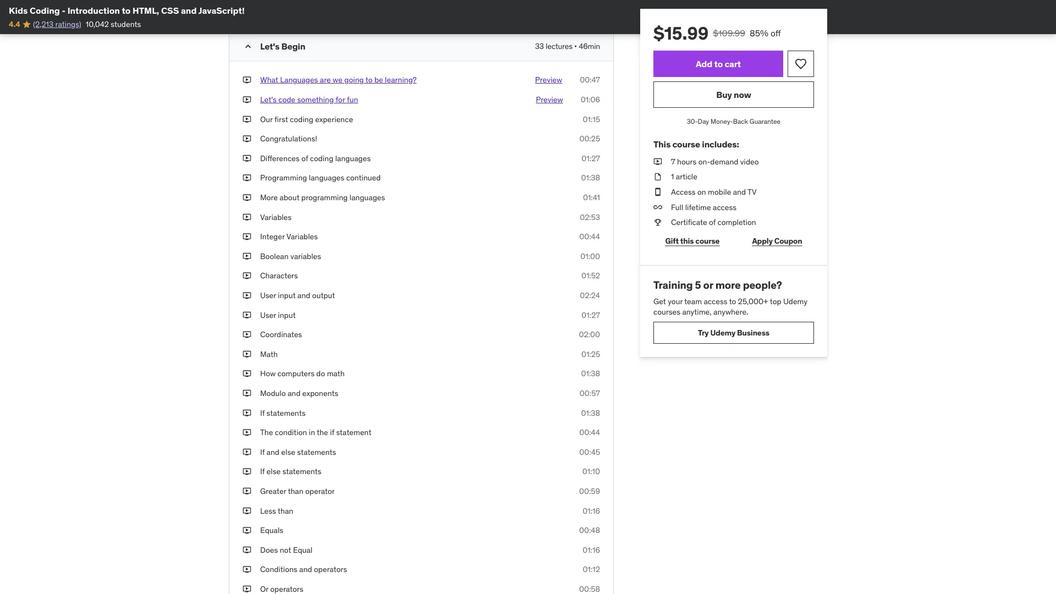 Task type: describe. For each thing, give the bounding box(es) containing it.
xsmall image for characters
[[243, 270, 251, 281]]

2 vertical spatial statements
[[283, 467, 322, 477]]

01:16 for less than
[[583, 506, 600, 516]]

fun
[[347, 95, 358, 104]]

1 article
[[671, 172, 698, 182]]

$15.99 $109.99 85% off
[[654, 22, 781, 44]]

more
[[260, 192, 278, 202]]

full lifetime access
[[671, 202, 737, 212]]

xsmall image for user input and output
[[243, 290, 251, 301]]

udemy inside the training 5 or more people? get your team access to 25,000+ top udemy courses anytime, anywhere.
[[783, 296, 808, 306]]

7
[[671, 157, 675, 166]]

guarantee
[[750, 117, 781, 125]]

0 horizontal spatial operators
[[270, 584, 303, 594]]

10,042 students
[[86, 19, 141, 29]]

xsmall image for greater than operator
[[243, 486, 251, 497]]

javascript!
[[198, 5, 245, 16]]

try udemy business
[[698, 328, 770, 338]]

1 vertical spatial statements
[[297, 447, 336, 457]]

css
[[161, 5, 179, 16]]

01:38 for continued
[[581, 173, 600, 183]]

off
[[771, 27, 781, 39]]

xsmall image for equals
[[243, 525, 251, 536]]

people?
[[743, 278, 782, 292]]

variables
[[290, 251, 321, 261]]

more about programming languages
[[260, 192, 385, 202]]

access inside the training 5 or more people? get your team access to 25,000+ top udemy courses anytime, anywhere.
[[704, 296, 728, 306]]

coding for first
[[290, 114, 313, 124]]

add
[[696, 58, 713, 69]]

10,042
[[86, 19, 109, 29]]

0 horizontal spatial else
[[267, 467, 281, 477]]

01:00
[[581, 251, 600, 261]]

4.4
[[9, 19, 20, 29]]

the
[[317, 427, 328, 437]]

languages
[[280, 75, 318, 85]]

preview for 00:47
[[535, 75, 562, 85]]

and down "the"
[[267, 447, 279, 457]]

02:53
[[580, 212, 600, 222]]

and down the computers on the bottom left
[[288, 388, 301, 398]]

html,
[[133, 5, 159, 16]]

certificate of completion
[[671, 217, 756, 227]]

let's for let's code something for fun
[[260, 95, 277, 104]]

or
[[703, 278, 713, 292]]

00:25
[[580, 134, 600, 144]]

xsmall image left what
[[243, 75, 251, 85]]

output
[[312, 290, 335, 300]]

includes:
[[702, 139, 739, 150]]

training
[[654, 278, 693, 292]]

than for less
[[278, 506, 293, 516]]

0 vertical spatial else
[[281, 447, 295, 457]]

less than
[[260, 506, 293, 516]]

01:06
[[581, 95, 600, 104]]

buy now
[[716, 89, 751, 100]]

we
[[333, 75, 343, 85]]

xsmall image for congratulations!
[[243, 133, 251, 144]]

equals
[[260, 525, 283, 535]]

user input
[[260, 310, 296, 320]]

00:47
[[580, 75, 600, 85]]

mobile
[[708, 187, 731, 197]]

buy now button
[[654, 81, 814, 108]]

coding for of
[[310, 153, 333, 163]]

let's begin
[[260, 41, 305, 52]]

7 hours on-demand video
[[671, 157, 759, 166]]

differences
[[260, 153, 300, 163]]

0 vertical spatial operators
[[314, 565, 347, 574]]

01:25
[[581, 349, 600, 359]]

xsmall image for coordinates
[[243, 329, 251, 340]]

xsmall image for variables
[[243, 212, 251, 223]]

and right 'css'
[[181, 5, 197, 16]]

udemy inside "try udemy business" link
[[710, 328, 736, 338]]

02:24
[[580, 290, 600, 300]]

learning?
[[385, 75, 417, 85]]

what
[[260, 75, 278, 85]]

begin
[[281, 41, 305, 52]]

01:41
[[583, 192, 600, 202]]

$109.99
[[713, 27, 746, 39]]

code
[[278, 95, 295, 104]]

of for differences
[[301, 153, 308, 163]]

certificate
[[671, 217, 707, 227]]

languages for coding
[[335, 153, 371, 163]]

user for user input and output
[[260, 290, 276, 300]]

coding
[[30, 5, 60, 16]]

money-
[[711, 117, 733, 125]]

how computers do math
[[260, 369, 345, 379]]

access
[[671, 187, 696, 197]]

00:57
[[580, 388, 600, 398]]

video
[[740, 157, 759, 166]]

if statements
[[260, 408, 306, 418]]

modulo
[[260, 388, 286, 398]]

1 vertical spatial course
[[696, 236, 720, 246]]

cart
[[725, 58, 741, 69]]

apply coupon button
[[740, 230, 814, 252]]

apply
[[752, 236, 773, 246]]

to left the be
[[366, 75, 373, 85]]

does not equal
[[260, 545, 312, 555]]

xsmall image for if else statements
[[243, 466, 251, 477]]

to left cart
[[714, 58, 723, 69]]

xsmall image for boolean variables
[[243, 251, 251, 262]]

kids
[[9, 5, 28, 16]]

apply coupon
[[752, 236, 802, 246]]

team
[[685, 296, 702, 306]]

be
[[374, 75, 383, 85]]

if for if and else statements
[[260, 447, 265, 457]]

add to cart
[[696, 58, 741, 69]]

math
[[260, 349, 278, 359]]

1 vertical spatial variables
[[286, 232, 318, 242]]

greater
[[260, 486, 286, 496]]

xsmall image for math
[[243, 349, 251, 360]]

your
[[668, 296, 683, 306]]

xsmall image for less than
[[243, 505, 251, 516]]

$15.99
[[654, 22, 709, 44]]

tv
[[748, 187, 757, 197]]

full
[[671, 202, 684, 212]]

training 5 or more people? get your team access to 25,000+ top udemy courses anytime, anywhere.
[[654, 278, 808, 317]]

the
[[260, 427, 273, 437]]

are
[[320, 75, 331, 85]]

to inside the training 5 or more people? get your team access to 25,000+ top udemy courses anytime, anywhere.
[[729, 296, 736, 306]]

condition
[[275, 427, 307, 437]]

of for certificate
[[709, 217, 716, 227]]

00:44 for integer variables
[[579, 232, 600, 242]]

xsmall image for programming languages continued
[[243, 173, 251, 183]]

continued
[[346, 173, 381, 183]]

xsmall image for how computers do math
[[243, 368, 251, 379]]

xsmall image for if and else statements
[[243, 447, 251, 458]]

not
[[280, 545, 291, 555]]

languages for programming
[[350, 192, 385, 202]]

xsmall image for integer variables
[[243, 231, 251, 242]]

computers
[[278, 369, 315, 379]]

than for greater
[[288, 486, 303, 496]]

wishlist image
[[794, 57, 808, 70]]

gift this course link
[[654, 230, 732, 252]]



Task type: vqa. For each thing, say whether or not it's contained in the screenshot.


Task type: locate. For each thing, give the bounding box(es) containing it.
xsmall image
[[243, 94, 251, 105], [243, 114, 251, 125], [243, 153, 251, 164], [654, 171, 662, 182], [243, 173, 251, 183], [243, 192, 251, 203], [654, 202, 662, 213], [243, 212, 251, 223], [654, 217, 662, 228], [243, 231, 251, 242], [243, 251, 251, 262], [243, 290, 251, 301], [243, 329, 251, 340], [243, 349, 251, 360], [243, 388, 251, 399], [243, 408, 251, 418], [243, 466, 251, 477], [243, 486, 251, 497], [243, 525, 251, 536], [243, 545, 251, 555]]

variables up variables
[[286, 232, 318, 242]]

01:52
[[581, 271, 600, 281]]

xsmall image up small icon
[[243, 8, 251, 19]]

less
[[260, 506, 276, 516]]

2 vertical spatial languages
[[350, 192, 385, 202]]

of
[[301, 153, 308, 163], [709, 217, 716, 227]]

coding up programming languages continued at the top left of the page
[[310, 153, 333, 163]]

let's code something for fun button
[[260, 94, 358, 105]]

programming languages continued
[[260, 173, 381, 183]]

01:16 up 01:12
[[583, 545, 600, 555]]

2 vertical spatial if
[[260, 467, 265, 477]]

of down full lifetime access on the right of page
[[709, 217, 716, 227]]

if up greater
[[260, 467, 265, 477]]

xsmall image for our first coding experience
[[243, 114, 251, 125]]

01:38 up 01:41
[[581, 173, 600, 183]]

xsmall image left less
[[243, 505, 251, 516]]

on
[[698, 187, 706, 197]]

0 vertical spatial preview
[[535, 75, 562, 85]]

01:38 for do
[[581, 369, 600, 379]]

how
[[260, 369, 276, 379]]

xsmall image left "the"
[[243, 427, 251, 438]]

01:16 for does not equal
[[583, 545, 600, 555]]

2 01:16 from the top
[[583, 545, 600, 555]]

1 vertical spatial else
[[267, 467, 281, 477]]

courses
[[654, 307, 681, 317]]

let's
[[260, 41, 280, 52], [260, 95, 277, 104]]

going
[[344, 75, 364, 85]]

2 01:38 from the top
[[581, 369, 600, 379]]

xsmall image for does not equal
[[243, 545, 251, 555]]

xsmall image left congratulations!
[[243, 133, 251, 144]]

1 vertical spatial than
[[278, 506, 293, 516]]

access down or
[[704, 296, 728, 306]]

1 input from the top
[[278, 290, 296, 300]]

1 vertical spatial coding
[[310, 153, 333, 163]]

preview left 01:06
[[536, 95, 563, 104]]

article
[[676, 172, 698, 182]]

00:44 down 02:53
[[579, 232, 600, 242]]

01:27 for differences of coding languages
[[582, 153, 600, 163]]

0 horizontal spatial udemy
[[710, 328, 736, 338]]

1 vertical spatial input
[[278, 310, 296, 320]]

0 vertical spatial languages
[[335, 153, 371, 163]]

30-day money-back guarantee
[[687, 117, 781, 125]]

xsmall image left or
[[243, 584, 251, 594]]

does
[[260, 545, 278, 555]]

small image
[[243, 41, 254, 52]]

1 let's from the top
[[260, 41, 280, 52]]

xsmall image left how
[[243, 368, 251, 379]]

udemy right try
[[710, 328, 736, 338]]

00:44 for the condition in the if statement
[[579, 427, 600, 437]]

kids coding - introduction to html, css and javascript!
[[9, 5, 245, 16]]

and left output
[[298, 290, 310, 300]]

and down equal
[[299, 565, 312, 574]]

xsmall image left characters
[[243, 270, 251, 281]]

languages down continued
[[350, 192, 385, 202]]

xsmall image for or operators
[[243, 584, 251, 594]]

0 vertical spatial 00:44
[[579, 232, 600, 242]]

statements down the condition in the if statement
[[297, 447, 336, 457]]

3 if from the top
[[260, 467, 265, 477]]

now
[[734, 89, 751, 100]]

•
[[574, 41, 577, 51]]

(2,213
[[33, 19, 53, 29]]

if up "the"
[[260, 408, 265, 418]]

input up coordinates in the bottom of the page
[[278, 310, 296, 320]]

or
[[260, 584, 268, 594]]

udemy right top
[[783, 296, 808, 306]]

xsmall image left if and else statements
[[243, 447, 251, 458]]

xsmall image for differences of coding languages
[[243, 153, 251, 164]]

2 input from the top
[[278, 310, 296, 320]]

xsmall image left the "conditions"
[[243, 564, 251, 575]]

than right less
[[278, 506, 293, 516]]

operators
[[314, 565, 347, 574], [270, 584, 303, 594]]

coding right first
[[290, 114, 313, 124]]

33 lectures • 46min
[[535, 41, 600, 51]]

ratings)
[[55, 19, 81, 29]]

user up coordinates in the bottom of the page
[[260, 310, 276, 320]]

do
[[316, 369, 325, 379]]

anytime,
[[682, 307, 712, 317]]

1 vertical spatial 01:27
[[582, 310, 600, 320]]

1 vertical spatial preview
[[536, 95, 563, 104]]

0 vertical spatial access
[[713, 202, 737, 212]]

00:44
[[579, 232, 600, 242], [579, 427, 600, 437]]

00:45
[[580, 447, 600, 457]]

else up greater
[[267, 467, 281, 477]]

operators right the "conditions"
[[314, 565, 347, 574]]

user up the user input
[[260, 290, 276, 300]]

0 vertical spatial 01:16
[[583, 506, 600, 516]]

2 if from the top
[[260, 447, 265, 457]]

1 vertical spatial access
[[704, 296, 728, 306]]

00:59
[[579, 486, 600, 496]]

access down mobile
[[713, 202, 737, 212]]

statements down if and else statements
[[283, 467, 322, 477]]

of right differences
[[301, 153, 308, 163]]

5
[[695, 278, 701, 292]]

preview down 33
[[535, 75, 562, 85]]

1 if from the top
[[260, 408, 265, 418]]

conditions
[[260, 565, 297, 574]]

0 vertical spatial if
[[260, 408, 265, 418]]

01:27 down the 02:24
[[582, 310, 600, 320]]

operators down the "conditions"
[[270, 584, 303, 594]]

1 vertical spatial 01:16
[[583, 545, 600, 555]]

input for user input and output
[[278, 290, 296, 300]]

let's code something for fun
[[260, 95, 358, 104]]

0 vertical spatial let's
[[260, 41, 280, 52]]

30-
[[687, 117, 698, 125]]

if for if else statements
[[260, 467, 265, 477]]

xsmall image
[[243, 8, 251, 19], [243, 75, 251, 85], [243, 133, 251, 144], [654, 156, 662, 167], [654, 187, 662, 197], [243, 270, 251, 281], [243, 310, 251, 320], [243, 368, 251, 379], [243, 427, 251, 438], [243, 447, 251, 458], [243, 505, 251, 516], [243, 564, 251, 575], [243, 584, 251, 594]]

this
[[654, 139, 671, 150]]

gift this course
[[665, 236, 720, 246]]

0 vertical spatial 01:27
[[582, 153, 600, 163]]

1 vertical spatial 01:38
[[581, 369, 600, 379]]

get
[[654, 296, 666, 306]]

xsmall image for user input
[[243, 310, 251, 320]]

boolean
[[260, 251, 289, 261]]

to
[[122, 5, 131, 16], [714, 58, 723, 69], [366, 75, 373, 85], [729, 296, 736, 306]]

to up anywhere.
[[729, 296, 736, 306]]

2 00:44 from the top
[[579, 427, 600, 437]]

00:44 up 00:45
[[579, 427, 600, 437]]

user input and output
[[260, 290, 335, 300]]

xsmall image for modulo and exponents
[[243, 388, 251, 399]]

xsmall image for more about programming languages
[[243, 192, 251, 203]]

if for if statements
[[260, 408, 265, 418]]

0 vertical spatial user
[[260, 290, 276, 300]]

than down if else statements
[[288, 486, 303, 496]]

01:27 for user input
[[582, 310, 600, 320]]

1 01:27 from the top
[[582, 153, 600, 163]]

greater than operator
[[260, 486, 335, 496]]

variables
[[260, 212, 292, 222], [286, 232, 318, 242]]

1 horizontal spatial else
[[281, 447, 295, 457]]

let's for let's begin
[[260, 41, 280, 52]]

statements up condition
[[267, 408, 306, 418]]

1 vertical spatial operators
[[270, 584, 303, 594]]

this
[[680, 236, 694, 246]]

1 vertical spatial languages
[[309, 173, 344, 183]]

2 user from the top
[[260, 310, 276, 320]]

languages up continued
[[335, 153, 371, 163]]

3 01:38 from the top
[[581, 408, 600, 418]]

1 00:44 from the top
[[579, 232, 600, 242]]

01:16
[[583, 506, 600, 516], [583, 545, 600, 555]]

xsmall image left 7
[[654, 156, 662, 167]]

1 vertical spatial udemy
[[710, 328, 736, 338]]

operator
[[305, 486, 335, 496]]

02:00
[[579, 330, 600, 339]]

xsmall image for the condition in the if statement
[[243, 427, 251, 438]]

0 vertical spatial course
[[673, 139, 700, 150]]

xsmall image left the user input
[[243, 310, 251, 320]]

1 vertical spatial of
[[709, 217, 716, 227]]

congratulations!
[[260, 134, 317, 144]]

differences of coding languages
[[260, 153, 371, 163]]

0 vertical spatial statements
[[267, 408, 306, 418]]

preview
[[535, 75, 562, 85], [536, 95, 563, 104]]

1 01:16 from the top
[[583, 506, 600, 516]]

xsmall image for if statements
[[243, 408, 251, 418]]

1 horizontal spatial of
[[709, 217, 716, 227]]

1 horizontal spatial operators
[[314, 565, 347, 574]]

01:12
[[583, 565, 600, 574]]

1 horizontal spatial udemy
[[783, 296, 808, 306]]

course up 'hours'
[[673, 139, 700, 150]]

00:58
[[579, 584, 600, 594]]

0 horizontal spatial of
[[301, 153, 308, 163]]

85%
[[750, 27, 769, 39]]

try
[[698, 328, 709, 338]]

01:27 down 00:25
[[582, 153, 600, 163]]

user for user input
[[260, 310, 276, 320]]

2 01:27 from the top
[[582, 310, 600, 320]]

01:38 down 00:57 at the bottom right
[[581, 408, 600, 418]]

1 vertical spatial let's
[[260, 95, 277, 104]]

let's left code
[[260, 95, 277, 104]]

students
[[111, 19, 141, 29]]

lectures
[[546, 41, 573, 51]]

0 vertical spatial than
[[288, 486, 303, 496]]

introduction
[[67, 5, 120, 16]]

course down certificate of completion
[[696, 236, 720, 246]]

course
[[673, 139, 700, 150], [696, 236, 720, 246]]

the condition in the if statement
[[260, 427, 371, 437]]

0 vertical spatial 01:38
[[581, 173, 600, 183]]

hours
[[677, 157, 697, 166]]

add to cart button
[[654, 51, 783, 77]]

our first coding experience
[[260, 114, 353, 124]]

let's inside "button"
[[260, 95, 277, 104]]

01:16 down 00:59
[[583, 506, 600, 516]]

0 vertical spatial input
[[278, 290, 296, 300]]

if down "the"
[[260, 447, 265, 457]]

0 vertical spatial variables
[[260, 212, 292, 222]]

for
[[336, 95, 345, 104]]

xsmall image for conditions and operators
[[243, 564, 251, 575]]

input down characters
[[278, 290, 296, 300]]

exponents
[[302, 388, 338, 398]]

0 vertical spatial udemy
[[783, 296, 808, 306]]

01:38 down 01:25
[[581, 369, 600, 379]]

variables up integer
[[260, 212, 292, 222]]

programming
[[301, 192, 348, 202]]

1 vertical spatial user
[[260, 310, 276, 320]]

0 vertical spatial coding
[[290, 114, 313, 124]]

1 01:38 from the top
[[581, 173, 600, 183]]

and left tv
[[733, 187, 746, 197]]

2 let's from the top
[[260, 95, 277, 104]]

1 user from the top
[[260, 290, 276, 300]]

2 vertical spatial 01:38
[[581, 408, 600, 418]]

coordinates
[[260, 330, 302, 339]]

to up students
[[122, 5, 131, 16]]

xsmall image left access
[[654, 187, 662, 197]]

input for user input
[[278, 310, 296, 320]]

else up if else statements
[[281, 447, 295, 457]]

let's right small icon
[[260, 41, 280, 52]]

lifetime
[[685, 202, 711, 212]]

languages up "programming"
[[309, 173, 344, 183]]

this course includes:
[[654, 139, 739, 150]]

completion
[[718, 217, 756, 227]]

0 vertical spatial of
[[301, 153, 308, 163]]

business
[[737, 328, 770, 338]]

math
[[327, 369, 345, 379]]

1 vertical spatial 00:44
[[579, 427, 600, 437]]

languages
[[335, 153, 371, 163], [309, 173, 344, 183], [350, 192, 385, 202]]

preview for 01:06
[[536, 95, 563, 104]]

1 vertical spatial if
[[260, 447, 265, 457]]



